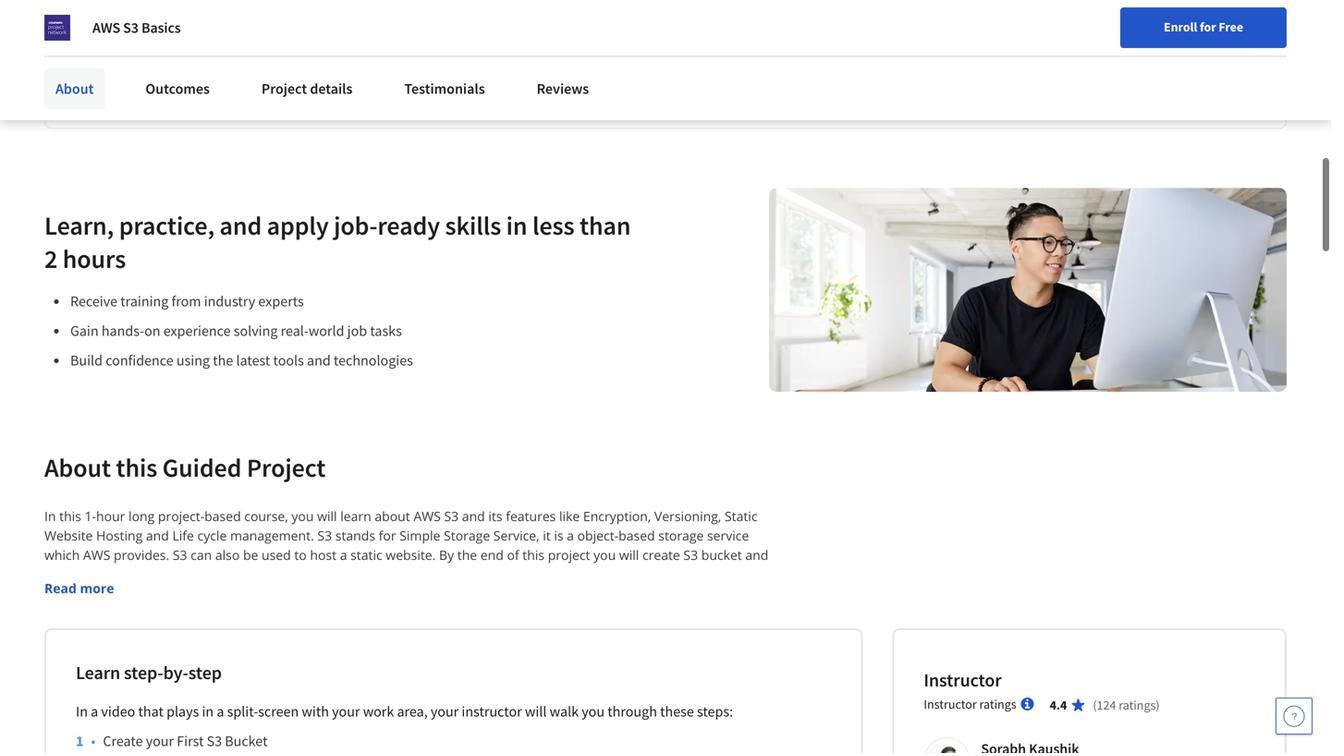 Task type: vqa. For each thing, say whether or not it's contained in the screenshot.
Clinical at the bottom of page
no



Task type: describe. For each thing, give the bounding box(es) containing it.
ready
[[378, 209, 440, 242]]

service,
[[493, 527, 539, 544]]

learn
[[340, 507, 371, 525]]

real-
[[281, 322, 309, 340]]

testimonials
[[404, 80, 485, 98]]

object-
[[577, 527, 619, 544]]

enroll
[[1164, 18, 1197, 35]]

a right host
[[340, 546, 347, 564]]

you
[[297, 566, 320, 583]]

for down project
[[557, 566, 574, 583]]

after
[[448, 585, 478, 603]]

build confidence using the latest tools and technologies
[[70, 351, 413, 370]]

for individuals
[[30, 9, 123, 28]]

1 vertical spatial about
[[375, 507, 410, 525]]

instructor for instructor ratings
[[924, 696, 977, 713]]

this up long
[[116, 452, 157, 484]]

learn more about coursera for business link
[[75, 78, 331, 97]]

receive
[[70, 292, 117, 310]]

completing
[[481, 585, 549, 603]]

provides.
[[114, 546, 169, 564]]

1 horizontal spatial its
[[488, 507, 503, 525]]

124
[[1097, 697, 1116, 714]]

0 horizontal spatial your
[[146, 732, 174, 751]]

for left business
[[253, 78, 271, 97]]

work
[[363, 703, 394, 721]]

training inside in this 1-hour long project-based course, you will learn about aws s3 and its features like encryption, versioning, static website hosting and life cycle management. s3 stands for simple storage service, it is a object-based storage service which aws provides. s3 can also be used to host a static website. by the end of this project you will create s3 bucket and will be able upload content to the bucket. you will also enable encryption, versioning for s3 bucket, static website hosting and will create lifecycle management rule for objects in s3 bucket. after completing this training you will have good understanding of about aws s3 and its features.
[[577, 585, 624, 603]]

management.
[[230, 527, 314, 544]]

learn step-by-step
[[76, 661, 222, 685]]

on
[[144, 322, 160, 340]]

1 vertical spatial create
[[94, 585, 132, 603]]

about link
[[44, 68, 105, 109]]

will left learn
[[317, 507, 337, 525]]

hour
[[96, 507, 125, 525]]

help center image
[[1283, 705, 1305, 728]]

host
[[310, 546, 337, 564]]

storage
[[658, 527, 704, 544]]

outcomes link
[[134, 68, 221, 109]]

versioning,
[[654, 507, 721, 525]]

long
[[129, 507, 155, 525]]

practice,
[[119, 209, 215, 242]]

first
[[177, 732, 204, 751]]

more for learn
[[114, 78, 148, 97]]

enroll for free
[[1164, 18, 1243, 35]]

0 vertical spatial of
[[507, 546, 519, 564]]

reviews link
[[526, 68, 600, 109]]

this down project
[[552, 585, 574, 603]]

area,
[[397, 703, 428, 721]]

objects
[[321, 585, 365, 603]]

instructor
[[462, 703, 522, 721]]

gain
[[70, 322, 99, 340]]

hosting
[[729, 566, 774, 583]]

used
[[262, 546, 291, 564]]

1 horizontal spatial static
[[725, 507, 758, 525]]

less
[[532, 209, 575, 242]]

how
[[120, 0, 168, 24]]

read more button
[[44, 579, 114, 598]]

solving
[[234, 322, 278, 340]]

testimonials link
[[393, 68, 496, 109]]

see
[[75, 0, 115, 24]]

world
[[309, 322, 344, 340]]

more for read
[[80, 580, 114, 597]]

bucket
[[701, 546, 742, 564]]

this up website
[[59, 507, 81, 525]]

step
[[188, 661, 222, 685]]

website
[[679, 566, 726, 583]]

with
[[302, 703, 329, 721]]

aws s3 basics
[[92, 18, 181, 37]]

versioning
[[489, 566, 553, 583]]

are
[[492, 0, 528, 24]]

will left walk
[[525, 703, 547, 721]]

will up understanding
[[71, 585, 91, 603]]

you up management.
[[292, 507, 314, 525]]

see how employees at top companies are mastering in-demand skills
[[75, 0, 644, 57]]

bucket.
[[249, 566, 293, 583]]

1 vertical spatial the
[[457, 546, 477, 564]]

can
[[191, 546, 212, 564]]

businesses
[[176, 9, 244, 28]]

individuals
[[53, 9, 123, 28]]

and down long
[[146, 527, 169, 544]]

at
[[298, 0, 320, 24]]

for up static
[[379, 527, 396, 544]]

which
[[44, 546, 80, 564]]

stands
[[335, 527, 375, 544]]

0 horizontal spatial based
[[204, 507, 241, 525]]

apply
[[267, 209, 329, 242]]

1 vertical spatial based
[[619, 527, 655, 544]]

2 vertical spatial about
[[152, 605, 187, 622]]

project inside project details link
[[262, 80, 307, 98]]

0 horizontal spatial of
[[136, 605, 148, 622]]

will left have
[[653, 585, 673, 603]]

in this 1-hour long project-based course, you will learn about aws s3 and its features like encryption, versioning, static website hosting and life cycle management. s3 stands for simple storage service, it is a object-based storage service which aws provides. s3 can also be used to host a static website. by the end of this project you will create s3 bucket and will be able upload content to the bucket. you will also enable encryption, versioning for s3 bucket, static website hosting and will create lifecycle management rule for objects in s3 bucket. after completing this training you will have good understanding of about aws s3 and its features.
[[44, 507, 777, 622]]

1 horizontal spatial encryption,
[[583, 507, 651, 525]]

• create your first s3 bucket
[[91, 732, 268, 751]]

will up bucket,
[[619, 546, 639, 564]]

for up features.
[[301, 585, 318, 603]]

life
[[172, 527, 194, 544]]

1 horizontal spatial create
[[642, 546, 680, 564]]

build
[[70, 351, 103, 370]]

features
[[506, 507, 556, 525]]

2 vertical spatial the
[[226, 566, 246, 583]]

content
[[161, 566, 207, 583]]

about for about this guided project
[[44, 452, 111, 484]]

in inside "learn, practice, and apply job-ready skills in less than 2 hours"
[[506, 209, 527, 242]]

top
[[325, 0, 362, 24]]

website
[[44, 527, 93, 544]]

this up versioning
[[523, 546, 545, 564]]

walk
[[550, 703, 579, 721]]

coursera enterprise logos image
[[875, 5, 1244, 85]]

1 horizontal spatial to
[[294, 546, 307, 564]]

learn for learn more about coursera for business
[[75, 78, 112, 97]]

basics
[[141, 18, 181, 37]]

s3 down project
[[577, 566, 592, 583]]

from
[[172, 292, 201, 310]]

1 horizontal spatial also
[[346, 566, 371, 583]]

1 vertical spatial project
[[247, 452, 326, 484]]

0 horizontal spatial its
[[266, 605, 280, 622]]

about for about
[[55, 80, 94, 98]]

details
[[310, 80, 353, 98]]

guided
[[162, 452, 242, 484]]

a left video
[[91, 703, 98, 721]]



Task type: locate. For each thing, give the bounding box(es) containing it.
the down storage
[[457, 546, 477, 564]]

s3 left basics
[[123, 18, 139, 37]]

about up the simple
[[375, 507, 410, 525]]

in left the less
[[506, 209, 527, 242]]

hours
[[63, 243, 126, 275]]

and left the apply
[[220, 209, 262, 242]]

skills down employees
[[201, 25, 257, 57]]

hands-
[[102, 322, 144, 340]]

•
[[91, 732, 96, 751]]

1 horizontal spatial in
[[76, 703, 88, 721]]

2 horizontal spatial your
[[431, 703, 459, 721]]

encryption, down 'by'
[[418, 566, 486, 583]]

None search field
[[263, 49, 569, 86]]

be down the which
[[68, 566, 83, 583]]

1 horizontal spatial for
[[153, 9, 173, 28]]

more down demand
[[114, 78, 148, 97]]

based up cycle
[[204, 507, 241, 525]]

0 horizontal spatial static
[[643, 566, 676, 583]]

0 horizontal spatial in
[[44, 507, 56, 525]]

1 vertical spatial training
[[577, 585, 624, 603]]

1 vertical spatial static
[[643, 566, 676, 583]]

s3 down life
[[173, 546, 187, 564]]

coursera project network image
[[44, 15, 70, 41]]

learn down in-
[[75, 78, 112, 97]]

and right tools on the top of page
[[307, 351, 331, 370]]

instructor ratings
[[924, 696, 1017, 713]]

technologies
[[334, 351, 413, 370]]

its up service,
[[488, 507, 503, 525]]

will
[[317, 507, 337, 525], [619, 546, 639, 564], [44, 566, 64, 583], [323, 566, 343, 583], [71, 585, 91, 603], [653, 585, 673, 603], [525, 703, 547, 721]]

0 vertical spatial in
[[44, 507, 56, 525]]

0 horizontal spatial training
[[120, 292, 169, 310]]

0 vertical spatial create
[[642, 546, 680, 564]]

be left used
[[243, 546, 258, 564]]

static up service
[[725, 507, 758, 525]]

learn for learn step-by-step
[[76, 661, 120, 685]]

1 vertical spatial its
[[266, 605, 280, 622]]

course,
[[244, 507, 288, 525]]

rule
[[273, 585, 297, 603]]

1 vertical spatial of
[[136, 605, 148, 622]]

for left free
[[1200, 18, 1216, 35]]

1 horizontal spatial skills
[[445, 209, 501, 242]]

1 vertical spatial about
[[44, 452, 111, 484]]

english
[[1031, 58, 1076, 76]]

lifecycle
[[135, 585, 186, 603]]

1 vertical spatial encryption,
[[418, 566, 486, 583]]

about down the lifecycle
[[152, 605, 187, 622]]

more inside button
[[80, 580, 114, 597]]

instructor
[[924, 669, 1002, 692], [924, 696, 977, 713]]

and inside "learn, practice, and apply job-ready skills in less than 2 hours"
[[220, 209, 262, 242]]

like
[[559, 507, 580, 525]]

good
[[709, 585, 739, 603]]

by-
[[163, 661, 188, 685]]

tools
[[273, 351, 304, 370]]

and up storage
[[462, 507, 485, 525]]

static right bucket,
[[643, 566, 676, 583]]

in for in a video that plays in a split-screen with your work area, your instructor will walk you through these steps:
[[76, 703, 88, 721]]

and
[[220, 209, 262, 242], [307, 351, 331, 370], [462, 507, 485, 525], [146, 527, 169, 544], [745, 546, 769, 564], [44, 585, 67, 603], [239, 605, 262, 622]]

receive training from industry experts
[[70, 292, 304, 310]]

and up understanding
[[44, 585, 67, 603]]

learn up video
[[76, 661, 120, 685]]

1 horizontal spatial based
[[619, 527, 655, 544]]

0 horizontal spatial skills
[[201, 25, 257, 57]]

ratings right 124
[[1119, 697, 1156, 714]]

1 vertical spatial in
[[368, 585, 379, 603]]

1 horizontal spatial of
[[507, 546, 519, 564]]

gain hands-on experience solving real-world job tasks
[[70, 322, 402, 340]]

create down the storage
[[642, 546, 680, 564]]

for for individuals
[[30, 9, 50, 28]]

1 vertical spatial be
[[68, 566, 83, 583]]

training down bucket,
[[577, 585, 624, 603]]

s3 down management on the bottom left of page
[[221, 605, 236, 622]]

companies
[[367, 0, 487, 24]]

a
[[567, 527, 574, 544], [340, 546, 347, 564], [91, 703, 98, 721], [217, 703, 224, 721]]

mastering
[[533, 0, 644, 24]]

1 vertical spatial also
[[346, 566, 371, 583]]

skills inside see how employees at top companies are mastering in-demand skills
[[201, 25, 257, 57]]

these
[[660, 703, 694, 721]]

0 vertical spatial about
[[55, 80, 94, 98]]

for inside button
[[1200, 18, 1216, 35]]

to up you
[[294, 546, 307, 564]]

encryption,
[[583, 507, 651, 525], [418, 566, 486, 583]]

its
[[488, 507, 503, 525], [266, 605, 280, 622]]

for businesses
[[153, 9, 244, 28]]

free
[[1219, 18, 1243, 35]]

0 vertical spatial project
[[262, 80, 307, 98]]

1 instructor from the top
[[924, 669, 1002, 692]]

1 vertical spatial instructor
[[924, 696, 977, 713]]

the
[[213, 351, 233, 370], [457, 546, 477, 564], [226, 566, 246, 583]]

in up website
[[44, 507, 56, 525]]

for
[[1200, 18, 1216, 35], [253, 78, 271, 97], [379, 527, 396, 544], [557, 566, 574, 583], [301, 585, 318, 603]]

and up hosting
[[745, 546, 769, 564]]

0 vertical spatial learn
[[75, 78, 112, 97]]

industry
[[204, 292, 255, 310]]

in down enable
[[368, 585, 379, 603]]

( 124 ratings )
[[1093, 697, 1160, 714]]

1 for from the left
[[30, 9, 50, 28]]

learn,
[[44, 209, 114, 242]]

also
[[215, 546, 240, 564], [346, 566, 371, 583]]

you
[[292, 507, 314, 525], [594, 546, 616, 564], [627, 585, 650, 603], [582, 703, 605, 721]]

0 vertical spatial in
[[506, 209, 527, 242]]

create down "able"
[[94, 585, 132, 603]]

employees
[[173, 0, 293, 24]]

0 vertical spatial instructor
[[924, 669, 1002, 692]]

your right with
[[332, 703, 360, 721]]

ratings left "4.4"
[[979, 696, 1017, 713]]

features.
[[283, 605, 336, 622]]

learn, practice, and apply job-ready skills in less than 2 hours
[[44, 209, 631, 275]]

about
[[151, 78, 189, 97], [375, 507, 410, 525], [152, 605, 187, 622]]

0 vertical spatial to
[[294, 546, 307, 564]]

in left video
[[76, 703, 88, 721]]

0 vertical spatial encryption,
[[583, 507, 651, 525]]

enable
[[374, 566, 415, 583]]

0 horizontal spatial be
[[68, 566, 83, 583]]

enroll for free button
[[1120, 7, 1287, 48]]

1 vertical spatial in
[[76, 703, 88, 721]]

about down in-
[[55, 80, 94, 98]]

in inside in this 1-hour long project-based course, you will learn about aws s3 and its features like encryption, versioning, static website hosting and life cycle management. s3 stands for simple storage service, it is a object-based storage service which aws provides. s3 can also be used to host a static website. by the end of this project you will create s3 bucket and will be able upload content to the bucket. you will also enable encryption, versioning for s3 bucket, static website hosting and will create lifecycle management rule for objects in s3 bucket. after completing this training you will have good understanding of about aws s3 and its features.
[[44, 507, 56, 525]]

1 vertical spatial skills
[[445, 209, 501, 242]]

)
[[1156, 697, 1160, 714]]

1 horizontal spatial ratings
[[1119, 697, 1156, 714]]

confidence
[[106, 351, 173, 370]]

1 vertical spatial learn
[[76, 661, 120, 685]]

skills inside "learn, practice, and apply job-ready skills in less than 2 hours"
[[445, 209, 501, 242]]

job
[[347, 322, 367, 340]]

outcomes
[[146, 80, 210, 98]]

also down static
[[346, 566, 371, 583]]

0 horizontal spatial for
[[30, 9, 50, 28]]

create
[[642, 546, 680, 564], [94, 585, 132, 603]]

you right walk
[[582, 703, 605, 721]]

of down service,
[[507, 546, 519, 564]]

project up course, at the bottom left of the page
[[247, 452, 326, 484]]

skills right ready
[[445, 209, 501, 242]]

based up bucket,
[[619, 527, 655, 544]]

0 horizontal spatial also
[[215, 546, 240, 564]]

be
[[243, 546, 258, 564], [68, 566, 83, 583]]

have
[[676, 585, 705, 603]]

job-
[[334, 209, 378, 242]]

0 vertical spatial the
[[213, 351, 233, 370]]

1-
[[85, 507, 96, 525]]

instructor for instructor
[[924, 669, 1002, 692]]

encryption, up object- at the bottom
[[583, 507, 651, 525]]

0 horizontal spatial ratings
[[979, 696, 1017, 713]]

service
[[707, 527, 749, 544]]

create
[[103, 732, 143, 751]]

2 instructor from the top
[[924, 696, 977, 713]]

1 horizontal spatial be
[[243, 546, 258, 564]]

this
[[116, 452, 157, 484], [59, 507, 81, 525], [523, 546, 545, 564], [552, 585, 574, 603]]

1 horizontal spatial your
[[332, 703, 360, 721]]

for for businesses
[[153, 9, 173, 28]]

in
[[506, 209, 527, 242], [368, 585, 379, 603], [202, 703, 214, 721]]

bucket,
[[595, 566, 640, 583]]

experts
[[258, 292, 304, 310]]

read
[[44, 580, 77, 597]]

in right plays
[[202, 703, 214, 721]]

you down bucket,
[[627, 585, 650, 603]]

bucket
[[225, 732, 268, 751]]

0 horizontal spatial to
[[210, 566, 223, 583]]

0 vertical spatial skills
[[201, 25, 257, 57]]

the up management on the bottom left of page
[[226, 566, 246, 583]]

2 for from the left
[[153, 9, 173, 28]]

0 horizontal spatial encryption,
[[418, 566, 486, 583]]

also down cycle
[[215, 546, 240, 564]]

aws
[[92, 18, 120, 37], [414, 507, 441, 525], [83, 546, 110, 564], [191, 605, 218, 622]]

more up understanding
[[80, 580, 114, 597]]

website.
[[386, 546, 436, 564]]

about up 1- at the bottom
[[44, 452, 111, 484]]

is
[[554, 527, 564, 544]]

1 vertical spatial more
[[80, 580, 114, 597]]

2
[[44, 243, 58, 275]]

coursera image
[[22, 52, 140, 82]]

able
[[86, 566, 112, 583]]

latest
[[236, 351, 270, 370]]

you down object- at the bottom
[[594, 546, 616, 564]]

(
[[1093, 697, 1097, 714]]

a left split-
[[217, 703, 224, 721]]

0 horizontal spatial create
[[94, 585, 132, 603]]

0 vertical spatial its
[[488, 507, 503, 525]]

using
[[176, 351, 210, 370]]

the right using
[[213, 351, 233, 370]]

s3 up host
[[317, 527, 332, 544]]

screen
[[258, 703, 299, 721]]

will down the which
[[44, 566, 64, 583]]

step-
[[124, 661, 163, 685]]

static
[[350, 546, 382, 564]]

training up on
[[120, 292, 169, 310]]

about left coursera
[[151, 78, 189, 97]]

your left first
[[146, 732, 174, 751]]

experience
[[163, 322, 231, 340]]

2 vertical spatial in
[[202, 703, 214, 721]]

2 horizontal spatial in
[[506, 209, 527, 242]]

0 vertical spatial about
[[151, 78, 189, 97]]

hosting
[[96, 527, 143, 544]]

1 vertical spatial to
[[210, 566, 223, 583]]

simple
[[400, 527, 440, 544]]

s3 down the storage
[[684, 546, 698, 564]]

project left 'details'
[[262, 80, 307, 98]]

0 vertical spatial training
[[120, 292, 169, 310]]

of down the lifecycle
[[136, 605, 148, 622]]

than
[[580, 209, 631, 242]]

in inside in this 1-hour long project-based course, you will learn about aws s3 and its features like encryption, versioning, static website hosting and life cycle management. s3 stands for simple storage service, it is a object-based storage service which aws provides. s3 can also be used to host a static website. by the end of this project you will create s3 bucket and will be able upload content to the bucket. you will also enable encryption, versioning for s3 bucket, static website hosting and will create lifecycle management rule for objects in s3 bucket. after completing this training you will have good understanding of about aws s3 and its features.
[[368, 585, 379, 603]]

0 vertical spatial based
[[204, 507, 241, 525]]

in-
[[75, 25, 104, 57]]

its down rule
[[266, 605, 280, 622]]

upload
[[115, 566, 157, 583]]

banner navigation
[[15, 0, 520, 37]]

project details link
[[250, 68, 364, 109]]

for
[[30, 9, 50, 28], [153, 9, 173, 28]]

0 horizontal spatial in
[[202, 703, 214, 721]]

0 vertical spatial static
[[725, 507, 758, 525]]

and down management on the bottom left of page
[[239, 605, 262, 622]]

to up management on the bottom left of page
[[210, 566, 223, 583]]

0 vertical spatial be
[[243, 546, 258, 564]]

4.4
[[1050, 697, 1067, 714]]

of
[[507, 546, 519, 564], [136, 605, 148, 622]]

english button
[[998, 37, 1109, 97]]

s3 right first
[[207, 732, 222, 751]]

0 vertical spatial more
[[114, 78, 148, 97]]

1 horizontal spatial in
[[368, 585, 379, 603]]

s3 down enable
[[383, 585, 397, 603]]

read more
[[44, 580, 114, 597]]

1 horizontal spatial training
[[577, 585, 624, 603]]

a right is
[[567, 527, 574, 544]]

your right the area,
[[431, 703, 459, 721]]

0 vertical spatial also
[[215, 546, 240, 564]]

it
[[543, 527, 551, 544]]

will down host
[[323, 566, 343, 583]]

static
[[725, 507, 758, 525], [643, 566, 676, 583]]

s3 up storage
[[444, 507, 459, 525]]

in for in this 1-hour long project-based course, you will learn about aws s3 and its features like encryption, versioning, static website hosting and life cycle management. s3 stands for simple storage service, it is a object-based storage service which aws provides. s3 can also be used to host a static website. by the end of this project you will create s3 bucket and will be able upload content to the bucket. you will also enable encryption, versioning for s3 bucket, static website hosting and will create lifecycle management rule for objects in s3 bucket. after completing this training you will have good understanding of about aws s3 and its features.
[[44, 507, 56, 525]]



